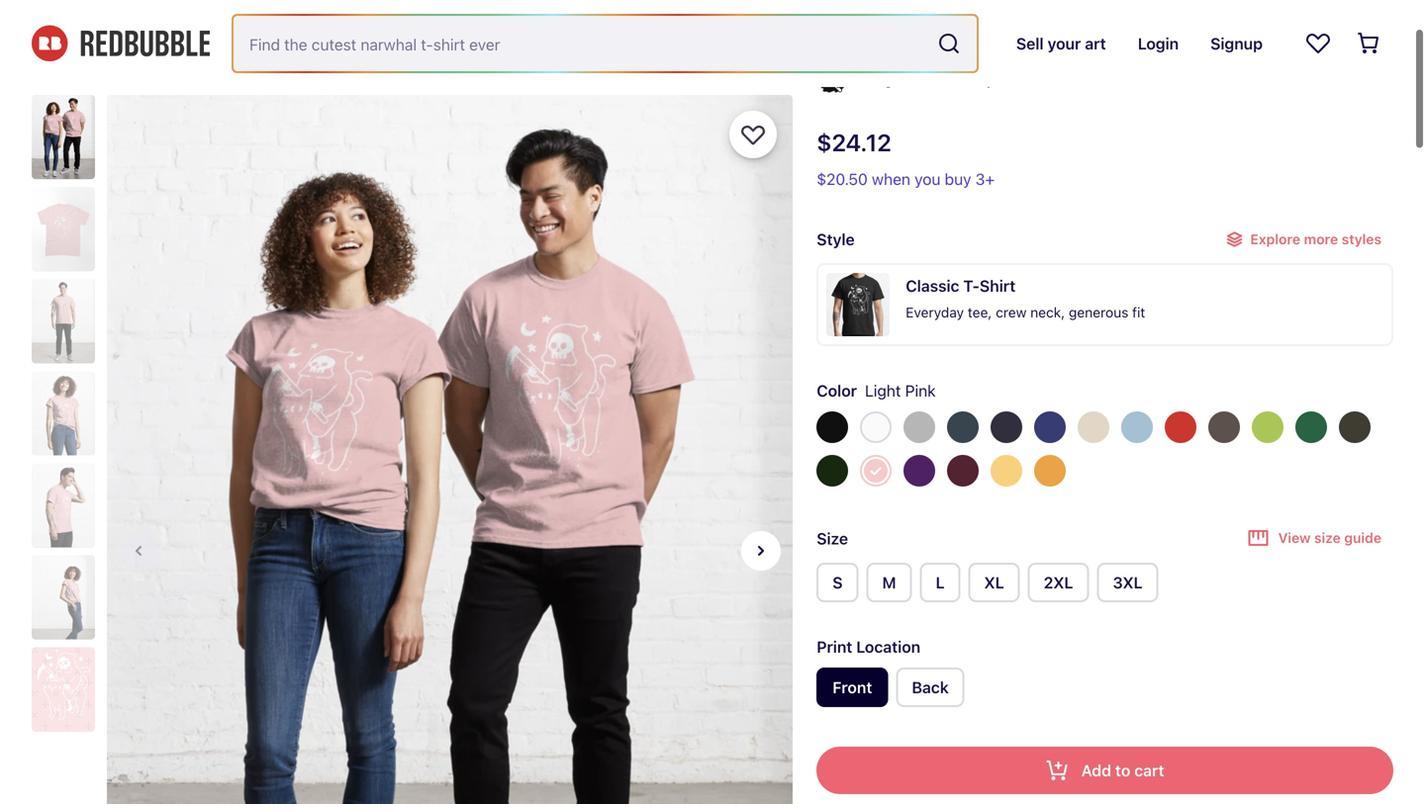 Task type: locate. For each thing, give the bounding box(es) containing it.
blue, color element
[[1035, 412, 1067, 444]]

denim heather, color element
[[948, 412, 979, 444]]

fit
[[1133, 304, 1146, 321]]

print location option group
[[817, 668, 1394, 716]]

location
[[857, 638, 921, 657]]

classic up everyday
[[906, 277, 960, 296]]

1 vertical spatial shirt
[[980, 277, 1016, 296]]

size
[[817, 530, 849, 548]]

0 vertical spatial shirt
[[1129, 33, 1173, 56]]

butter yellow, color element
[[991, 455, 1023, 487]]

classic inside classic t-shirt everyday tee, crew neck, generous fit
[[906, 277, 960, 296]]

t-
[[1109, 33, 1129, 56], [964, 277, 980, 296]]

forest green, color element
[[817, 455, 849, 487]]

rides
[[876, 33, 927, 56]]

3+
[[976, 170, 995, 189]]

1 horizontal spatial classic
[[1040, 33, 1105, 56]]

green, color element
[[1296, 412, 1328, 444]]

None radio
[[817, 563, 859, 603]]

0 vertical spatial classic
[[1040, 33, 1105, 56]]

cat
[[1003, 33, 1035, 56]]

sold
[[948, 72, 975, 88]]

crew
[[996, 304, 1027, 321]]

None field
[[234, 16, 977, 71]]

1 vertical spatial t-
[[964, 277, 980, 296]]

generous
[[1069, 304, 1129, 321]]

classic t-shirt image
[[827, 273, 890, 337]]

1 horizontal spatial t-
[[1109, 33, 1129, 56]]

0 horizontal spatial classic
[[906, 277, 960, 296]]

t- inside classic t-shirt everyday tee, crew neck, generous fit
[[964, 277, 980, 296]]

everyday
[[906, 304, 964, 321]]

0 horizontal spatial t-
[[964, 277, 980, 296]]

light blue, color element
[[1122, 412, 1154, 444]]

light
[[865, 382, 901, 400]]

redbubble logo image
[[32, 25, 210, 62]]

0 horizontal spatial shirt
[[980, 277, 1016, 296]]

classic right "cat" at the right top
[[1040, 33, 1105, 56]]

gold, color element
[[1035, 455, 1067, 487]]

style
[[817, 230, 855, 249]]

by
[[979, 72, 994, 88]]

classic
[[1040, 33, 1105, 56], [906, 277, 960, 296]]

shirt
[[1129, 33, 1173, 56], [980, 277, 1016, 296]]

neck,
[[1031, 304, 1065, 321]]

None radio
[[867, 563, 912, 603], [920, 563, 961, 603], [969, 563, 1020, 603], [1028, 563, 1090, 603], [1097, 563, 1159, 603], [817, 668, 888, 708], [896, 668, 965, 708], [867, 563, 912, 603], [920, 563, 961, 603], [969, 563, 1020, 603], [1028, 563, 1090, 603], [1097, 563, 1159, 603], [817, 668, 888, 708], [896, 668, 965, 708]]

1 vertical spatial classic
[[906, 277, 960, 296]]



Task type: vqa. For each thing, say whether or not it's contained in the screenshot.
line items in cart element
no



Task type: describe. For each thing, give the bounding box(es) containing it.
none radio inside size option group
[[817, 563, 859, 603]]

shirt inside classic t-shirt everyday tee, crew neck, generous fit
[[980, 277, 1016, 296]]

white, color element
[[861, 412, 892, 444]]

creme, color element
[[1078, 412, 1110, 444]]

a
[[931, 33, 944, 56]]

$20.50
[[817, 170, 868, 189]]

heather grey, color element
[[904, 412, 936, 444]]

kiwi, color element
[[1253, 412, 1284, 444]]

1 horizontal spatial shirt
[[1129, 33, 1173, 56]]

dark red, color element
[[948, 455, 979, 487]]

Search term search field
[[234, 16, 930, 71]]

you
[[915, 170, 941, 189]]

light pink, color element
[[861, 455, 892, 487]]

and
[[921, 72, 945, 88]]

designed and sold by
[[857, 72, 998, 88]]

pink
[[906, 382, 936, 400]]

color
[[817, 382, 857, 400]]

color light pink
[[817, 382, 936, 400]]

army, color element
[[1340, 412, 1371, 444]]

designed
[[857, 72, 917, 88]]

style element
[[817, 224, 1394, 354]]

death
[[817, 33, 871, 56]]

death rides a black cat classic t-shirt
[[817, 33, 1173, 56]]

buy
[[945, 170, 972, 189]]

$24.12
[[817, 129, 892, 156]]

size option group
[[817, 563, 1394, 611]]

tee,
[[968, 304, 992, 321]]

red, color element
[[1166, 412, 1197, 444]]

black, color element
[[817, 412, 849, 444]]

when
[[872, 170, 911, 189]]

$20.50 when you buy 3+
[[817, 170, 995, 189]]

print location
[[817, 638, 921, 657]]

navy, color element
[[991, 412, 1023, 444]]

purple, color element
[[904, 455, 936, 487]]

classic t-shirt everyday tee, crew neck, generous fit
[[906, 277, 1146, 321]]

0 vertical spatial t-
[[1109, 33, 1129, 56]]

black
[[949, 33, 999, 56]]

print
[[817, 638, 853, 657]]

dark grey, color element
[[1209, 412, 1241, 444]]



